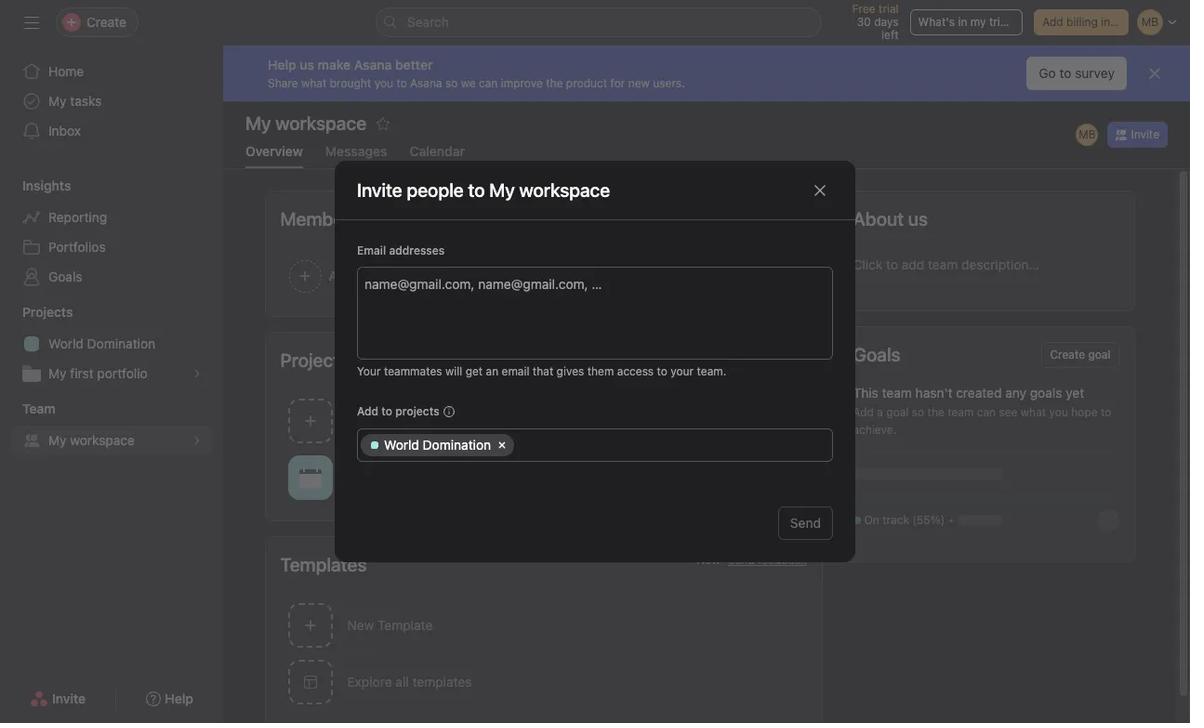 Task type: describe. For each thing, give the bounding box(es) containing it.
1 vertical spatial new
[[697, 553, 721, 567]]

project
[[378, 413, 420, 429]]

team button
[[0, 400, 55, 419]]

to right people
[[468, 179, 485, 200]]

share
[[268, 76, 298, 90]]

projects button
[[0, 303, 73, 322]]

projects element
[[0, 296, 223, 392]]

make
[[318, 56, 351, 72]]

add for add to projects
[[357, 405, 379, 419]]

projects
[[396, 405, 440, 419]]

overview
[[246, 143, 303, 159]]

my for my workspace
[[48, 432, 67, 448]]

will
[[445, 365, 462, 379]]

what's in my trial?
[[919, 15, 1015, 29]]

(55%)
[[913, 513, 945, 527]]

insights element
[[0, 169, 223, 296]]

hide sidebar image
[[24, 15, 39, 30]]

world domination for the bottommost "world domination" link
[[347, 467, 457, 483]]

add for add billing info
[[1043, 15, 1064, 29]]

new
[[628, 76, 650, 90]]

billing
[[1067, 15, 1098, 29]]

asana
[[410, 76, 442, 90]]

30
[[857, 15, 871, 29]]

get
[[466, 365, 483, 379]]

reporting link
[[11, 203, 212, 233]]

any
[[1006, 385, 1027, 401]]

explore
[[347, 674, 392, 690]]

create
[[1050, 348, 1085, 362]]

0 vertical spatial invite button
[[1108, 122, 1168, 148]]

hasn't
[[916, 385, 953, 401]]

survey
[[1075, 65, 1115, 81]]

overview button
[[246, 143, 303, 168]]

domination inside projects element
[[87, 336, 155, 352]]

go to survey button
[[1027, 57, 1127, 90]]

workspace
[[70, 432, 135, 448]]

world inside projects element
[[48, 336, 84, 352]]

search button
[[376, 7, 822, 37]]

what inside help us make asana better share what brought you to asana so we can improve the product for new users.
[[301, 76, 327, 90]]

my for my first portfolio
[[48, 366, 67, 381]]

track
[[883, 513, 909, 527]]

add inside this team hasn't created any goals yet add a goal so the team can see what you hope to achieve.
[[853, 405, 874, 419]]

new for templates
[[347, 618, 374, 633]]

what's
[[919, 15, 955, 29]]

so for created
[[912, 405, 925, 419]]

portfolios
[[48, 239, 106, 255]]

my workspace inside invite people to my workspace dialog
[[489, 179, 610, 200]]

people
[[407, 179, 464, 200]]

insights
[[22, 178, 71, 193]]

send inside 'button'
[[790, 515, 821, 531]]

about us
[[853, 208, 928, 230]]

world domination row
[[361, 434, 830, 461]]

search
[[407, 14, 449, 30]]

my
[[971, 15, 986, 29]]

1 vertical spatial projects
[[280, 350, 349, 371]]

hope
[[1072, 405, 1098, 419]]

explore all templates
[[347, 674, 472, 690]]

1 horizontal spatial team
[[948, 405, 974, 419]]

a
[[877, 405, 884, 419]]

us
[[300, 56, 314, 72]]

templates
[[412, 674, 472, 690]]

my first portfolio
[[48, 366, 148, 381]]

in
[[958, 15, 968, 29]]

teams element
[[0, 392, 223, 459]]

help us make asana better share what brought you to asana so we can improve the product for new users.
[[268, 56, 685, 90]]

add to projects
[[357, 405, 440, 419]]

that
[[533, 365, 554, 379]]

the inside help us make asana better share what brought you to asana so we can improve the product for new users.
[[546, 76, 563, 90]]

templates
[[280, 554, 367, 576]]

my first portfolio link
[[11, 359, 212, 389]]

this team hasn't created any goals yet add a goal so the team can see what you hope to achieve.
[[853, 385, 1112, 437]]

access
[[617, 365, 654, 379]]

banner containing help us make asana better
[[223, 46, 1190, 101]]

home
[[48, 63, 84, 79]]

brought
[[330, 76, 371, 90]]

email
[[502, 365, 530, 379]]

achieve.
[[853, 423, 897, 437]]

my for my tasks
[[48, 93, 67, 109]]

what inside this team hasn't created any goals yet add a goal so the team can see what you hope to achieve.
[[1021, 405, 1046, 419]]

go to survey
[[1039, 65, 1115, 81]]

Email addresses text field
[[365, 272, 617, 295]]

1 vertical spatial invite button
[[18, 683, 98, 716]]

users.
[[653, 76, 685, 90]]

yet
[[1066, 385, 1085, 401]]

goal inside this team hasn't created any goals yet add a goal so the team can see what you hope to achieve.
[[887, 405, 909, 419]]

add billing info button
[[1034, 9, 1129, 35]]

days
[[874, 15, 899, 29]]

goal inside button
[[1089, 348, 1111, 362]]

close this dialog image
[[813, 183, 828, 198]]

2 vertical spatial invite
[[52, 691, 86, 707]]

dismiss image
[[1148, 66, 1163, 81]]

add to starred image
[[376, 116, 391, 131]]

invite people to my workspace dialog
[[335, 161, 856, 563]]

you inside help us make asana better share what brought you to asana so we can improve the product for new users.
[[374, 76, 393, 90]]

my workspace
[[48, 432, 135, 448]]

calendar image
[[299, 466, 321, 489]]

world for world domination row
[[384, 437, 419, 453]]

world domination link inside projects element
[[11, 329, 212, 359]]

go
[[1039, 65, 1056, 81]]

can inside this team hasn't created any goals yet add a goal so the team can see what you hope to achieve.
[[977, 405, 996, 419]]

trial?
[[989, 15, 1015, 29]]

improve
[[501, 76, 543, 90]]



Task type: locate. For each thing, give the bounding box(es) containing it.
you
[[374, 76, 393, 90], [1050, 405, 1069, 419]]

goal right the a
[[887, 405, 909, 419]]

on track (55%)
[[864, 513, 945, 527]]

0 vertical spatial send
[[790, 515, 821, 531]]

invite button
[[1108, 122, 1168, 148], [18, 683, 98, 716]]

them
[[587, 365, 614, 379]]

to down asana better
[[397, 76, 407, 90]]

team.
[[697, 365, 727, 379]]

inbox link
[[11, 116, 212, 146]]

world domination link
[[11, 329, 212, 359], [266, 449, 822, 506]]

projects left your at the bottom
[[280, 350, 349, 371]]

0 horizontal spatial invite button
[[18, 683, 98, 716]]

2 vertical spatial new
[[347, 618, 374, 633]]

world up first
[[48, 336, 84, 352]]

0 horizontal spatial world domination link
[[11, 329, 212, 359]]

so inside help us make asana better share what brought you to asana so we can improve the product for new users.
[[445, 76, 458, 90]]

your
[[357, 365, 381, 379]]

an
[[486, 365, 499, 379]]

0 vertical spatial domination
[[87, 336, 155, 352]]

banner
[[223, 46, 1190, 101]]

the left product
[[546, 76, 563, 90]]

your teammates will get an email that gives them access to your team.
[[357, 365, 727, 379]]

product
[[566, 76, 608, 90]]

cell
[[517, 434, 539, 457]]

0 vertical spatial the
[[546, 76, 563, 90]]

1 vertical spatial so
[[912, 405, 925, 419]]

goals link
[[11, 262, 212, 292]]

to right go at the right
[[1060, 65, 1072, 81]]

1 horizontal spatial invite button
[[1108, 122, 1168, 148]]

0 vertical spatial world domination link
[[11, 329, 212, 359]]

you down asana better
[[374, 76, 393, 90]]

0 horizontal spatial invite
[[52, 691, 86, 707]]

0 vertical spatial you
[[374, 76, 393, 90]]

send button
[[778, 507, 833, 540]]

so left we
[[445, 76, 458, 90]]

goals up this
[[853, 344, 901, 366]]

1 vertical spatial world
[[384, 437, 419, 453]]

1 horizontal spatial goals
[[853, 344, 901, 366]]

2 horizontal spatial world
[[384, 437, 419, 453]]

1 my from the top
[[48, 93, 67, 109]]

0 vertical spatial goals
[[48, 269, 82, 285]]

can right we
[[479, 76, 498, 90]]

team
[[22, 401, 55, 417]]

0 horizontal spatial world
[[48, 336, 84, 352]]

world domination for world domination row
[[384, 437, 491, 453]]

domination down world domination cell
[[387, 467, 457, 483]]

add inside "button"
[[1043, 15, 1064, 29]]

add billing info
[[1043, 15, 1121, 29]]

left
[[882, 28, 899, 42]]

domination inside cell
[[423, 437, 491, 453]]

0 vertical spatial can
[[479, 76, 498, 90]]

1 horizontal spatial goal
[[1089, 348, 1111, 362]]

0 vertical spatial invite
[[1131, 127, 1160, 141]]

free
[[853, 2, 876, 16]]

0 vertical spatial goal
[[1089, 348, 1111, 362]]

1 vertical spatial can
[[977, 405, 996, 419]]

1 horizontal spatial the
[[928, 405, 945, 419]]

send up feedback
[[790, 515, 821, 531]]

can down created
[[977, 405, 996, 419]]

0 horizontal spatial add
[[357, 405, 379, 419]]

0 vertical spatial world
[[48, 336, 84, 352]]

1 vertical spatial my
[[48, 366, 67, 381]]

inbox
[[48, 123, 81, 139]]

the
[[546, 76, 563, 90], [928, 405, 945, 419]]

0 horizontal spatial so
[[445, 76, 458, 90]]

1 horizontal spatial can
[[977, 405, 996, 419]]

0 vertical spatial my workspace
[[246, 113, 366, 134]]

add
[[1043, 15, 1064, 29], [357, 405, 379, 419], [853, 405, 874, 419]]

more information image
[[443, 406, 454, 418]]

0 horizontal spatial projects
[[22, 304, 73, 320]]

1 vertical spatial send
[[728, 553, 755, 567]]

1 horizontal spatial what
[[1021, 405, 1046, 419]]

new left "template" at left bottom
[[347, 618, 374, 633]]

team
[[882, 385, 912, 401], [948, 405, 974, 419]]

1 vertical spatial you
[[1050, 405, 1069, 419]]

world down project
[[384, 437, 419, 453]]

2 horizontal spatial invite
[[1131, 127, 1160, 141]]

domination up the portfolio on the bottom of the page
[[87, 336, 155, 352]]

0 vertical spatial what
[[301, 76, 327, 90]]

insights button
[[0, 177, 71, 195]]

to inside this team hasn't created any goals yet add a goal so the team can see what you hope to achieve.
[[1101, 405, 1112, 419]]

addresses
[[389, 244, 445, 258]]

mb
[[1079, 127, 1096, 141]]

world domination down world domination cell
[[347, 467, 457, 483]]

world inside cell
[[384, 437, 419, 453]]

1 vertical spatial team
[[948, 405, 974, 419]]

what
[[301, 76, 327, 90], [1021, 405, 1046, 419]]

to right hope
[[1101, 405, 1112, 419]]

members (1)
[[280, 208, 386, 230]]

add inside invite people to my workspace dialog
[[357, 405, 379, 419]]

0 vertical spatial projects
[[22, 304, 73, 320]]

world for the bottommost "world domination" link
[[347, 467, 384, 483]]

we
[[461, 76, 476, 90]]

1 horizontal spatial projects
[[280, 350, 349, 371]]

can inside help us make asana better share what brought you to asana so we can improve the product for new users.
[[479, 76, 498, 90]]

1 horizontal spatial send
[[790, 515, 821, 531]]

my inside "link"
[[48, 93, 67, 109]]

2 vertical spatial domination
[[387, 467, 457, 483]]

world domination cell
[[361, 434, 514, 457]]

the inside this team hasn't created any goals yet add a goal so the team can see what you hope to achieve.
[[928, 405, 945, 419]]

portfolios link
[[11, 233, 212, 262]]

create goal button
[[1042, 342, 1119, 368]]

0 horizontal spatial goals
[[48, 269, 82, 285]]

2 my from the top
[[48, 366, 67, 381]]

projects up first
[[22, 304, 73, 320]]

0 vertical spatial so
[[445, 76, 458, 90]]

messages
[[325, 143, 387, 159]]

1 vertical spatial goal
[[887, 405, 909, 419]]

new left project
[[347, 413, 374, 429]]

tasks
[[70, 93, 102, 109]]

global element
[[0, 46, 223, 157]]

add down your at the bottom
[[357, 405, 379, 419]]

to inside help us make asana better share what brought you to asana so we can improve the product for new users.
[[397, 76, 407, 90]]

1 horizontal spatial add
[[853, 405, 874, 419]]

0 vertical spatial new
[[347, 413, 374, 429]]

my inside teams element
[[48, 432, 67, 448]]

domination down more information icon
[[423, 437, 491, 453]]

1 vertical spatial what
[[1021, 405, 1046, 419]]

new template
[[347, 618, 433, 633]]

to left projects
[[382, 405, 393, 419]]

1 vertical spatial domination
[[423, 437, 491, 453]]

world domination inside cell
[[384, 437, 491, 453]]

1 horizontal spatial world
[[347, 467, 384, 483]]

world
[[48, 336, 84, 352], [384, 437, 419, 453], [347, 467, 384, 483]]

1 vertical spatial the
[[928, 405, 945, 419]]

invite inside dialog
[[357, 179, 402, 200]]

what down goals
[[1021, 405, 1046, 419]]

0 vertical spatial world domination
[[48, 336, 155, 352]]

my inside projects element
[[48, 366, 67, 381]]

email
[[357, 244, 386, 258]]

the down hasn't
[[928, 405, 945, 419]]

2 vertical spatial my
[[48, 432, 67, 448]]

1 vertical spatial goals
[[853, 344, 901, 366]]

you down goals
[[1050, 405, 1069, 419]]

0 horizontal spatial the
[[546, 76, 563, 90]]

invite
[[1131, 127, 1160, 141], [357, 179, 402, 200], [52, 691, 86, 707]]

free trial 30 days left
[[853, 2, 899, 42]]

add left billing
[[1043, 15, 1064, 29]]

goal
[[1089, 348, 1111, 362], [887, 405, 909, 419]]

to left your
[[657, 365, 668, 379]]

1 horizontal spatial so
[[912, 405, 925, 419]]

this
[[853, 385, 879, 401]]

create goal
[[1050, 348, 1111, 362]]

2 horizontal spatial add
[[1043, 15, 1064, 29]]

goals down portfolios
[[48, 269, 82, 285]]

first
[[70, 366, 94, 381]]

to inside button
[[1060, 65, 1072, 81]]

0 horizontal spatial my workspace
[[246, 113, 366, 134]]

reporting
[[48, 209, 107, 225]]

so
[[445, 76, 458, 90], [912, 405, 925, 419]]

1 vertical spatial my workspace
[[489, 179, 610, 200]]

you inside this team hasn't created any goals yet add a goal so the team can see what you hope to achieve.
[[1050, 405, 1069, 419]]

so for asana better
[[445, 76, 458, 90]]

search list box
[[376, 7, 822, 37]]

for
[[611, 76, 625, 90]]

1 vertical spatial world domination
[[384, 437, 491, 453]]

goals
[[48, 269, 82, 285], [853, 344, 901, 366]]

created
[[956, 385, 1002, 401]]

team down created
[[948, 405, 974, 419]]

goals inside insights element
[[48, 269, 82, 285]]

see
[[999, 405, 1018, 419]]

feedback
[[758, 553, 807, 567]]

my down team
[[48, 432, 67, 448]]

add left the a
[[853, 405, 874, 419]]

team up the a
[[882, 385, 912, 401]]

0 horizontal spatial team
[[882, 385, 912, 401]]

2 vertical spatial world
[[347, 467, 384, 483]]

send
[[790, 515, 821, 531], [728, 553, 755, 567]]

new send feedback
[[697, 553, 807, 567]]

so down hasn't
[[912, 405, 925, 419]]

1 vertical spatial invite
[[357, 179, 402, 200]]

new left send feedback link
[[697, 553, 721, 567]]

new project
[[347, 413, 420, 429]]

•
[[949, 513, 954, 527]]

all
[[396, 674, 409, 690]]

world right calendar "image"
[[347, 467, 384, 483]]

your
[[671, 365, 694, 379]]

invite people to my workspace
[[357, 179, 610, 200]]

so inside this team hasn't created any goals yet add a goal so the team can see what you hope to achieve.
[[912, 405, 925, 419]]

world domination up my first portfolio
[[48, 336, 155, 352]]

1 horizontal spatial my workspace
[[489, 179, 610, 200]]

1 horizontal spatial you
[[1050, 405, 1069, 419]]

info
[[1101, 15, 1121, 29]]

my tasks link
[[11, 86, 212, 116]]

new for projects
[[347, 413, 374, 429]]

what's in my trial? button
[[910, 9, 1023, 35]]

calendar
[[410, 143, 465, 159]]

home link
[[11, 57, 212, 86]]

0 vertical spatial my
[[48, 93, 67, 109]]

email addresses
[[357, 244, 445, 258]]

0 horizontal spatial send
[[728, 553, 755, 567]]

0 horizontal spatial can
[[479, 76, 498, 90]]

2 vertical spatial world domination
[[347, 467, 457, 483]]

messages button
[[325, 143, 387, 168]]

send left feedback
[[728, 553, 755, 567]]

world domination inside projects element
[[48, 336, 155, 352]]

new
[[347, 413, 374, 429], [697, 553, 721, 567], [347, 618, 374, 633]]

my tasks
[[48, 93, 102, 109]]

3 my from the top
[[48, 432, 67, 448]]

1 vertical spatial world domination link
[[266, 449, 822, 506]]

on
[[864, 513, 880, 527]]

0 horizontal spatial what
[[301, 76, 327, 90]]

projects inside dropdown button
[[22, 304, 73, 320]]

can
[[479, 76, 498, 90], [977, 405, 996, 419]]

0 horizontal spatial goal
[[887, 405, 909, 419]]

my left first
[[48, 366, 67, 381]]

domination
[[87, 336, 155, 352], [423, 437, 491, 453], [387, 467, 457, 483]]

1 horizontal spatial invite
[[357, 179, 402, 200]]

0 horizontal spatial you
[[374, 76, 393, 90]]

world domination down more information icon
[[384, 437, 491, 453]]

0 vertical spatial team
[[882, 385, 912, 401]]

1 horizontal spatial world domination link
[[266, 449, 822, 506]]

goal right create
[[1089, 348, 1111, 362]]

what down us
[[301, 76, 327, 90]]

template
[[378, 618, 433, 633]]

my workspace
[[246, 113, 366, 134], [489, 179, 610, 200]]

my left tasks
[[48, 93, 67, 109]]

send feedback link
[[728, 552, 807, 569]]



Task type: vqa. For each thing, say whether or not it's contained in the screenshot.
Settings
no



